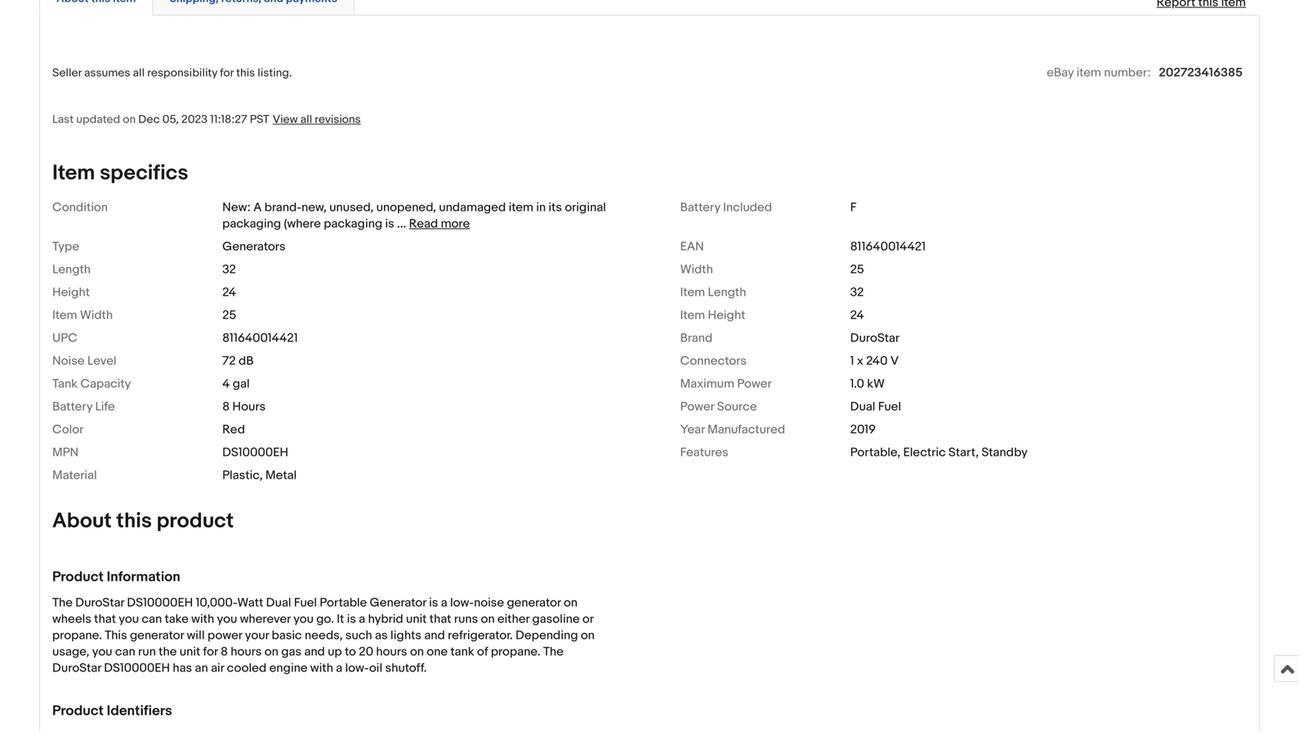 Task type: describe. For each thing, give the bounding box(es) containing it.
8 inside the durostar ds10000eh 10,000-watt dual fuel portable generator is a low-noise generator on wheels that you can take with you wherever you go. it is a hybrid unit that runs on either gasoline or propane. this generator will power your basic needs, such as lights and refrigerator. depending on usage, you can run the unit for 8 hours on gas and up to 20 hours on one tank of propane. the durostar ds10000eh has an air cooled engine with a low-oil shutoff.
[[221, 645, 228, 660]]

item for item width
[[52, 308, 77, 323]]

new: a brand-new, unused, unopened, undamaged item in its original packaging (where packaging is ...
[[222, 200, 606, 231]]

portable,
[[850, 445, 901, 460]]

tank
[[451, 645, 474, 660]]

battery included
[[680, 200, 772, 215]]

you left go.
[[293, 612, 314, 627]]

battery life
[[52, 400, 115, 414]]

electric
[[903, 445, 946, 460]]

4
[[222, 377, 230, 391]]

0 horizontal spatial height
[[52, 285, 90, 300]]

25 for width
[[850, 262, 864, 277]]

24 for height
[[222, 285, 236, 300]]

start,
[[949, 445, 979, 460]]

seller assumes all responsibility for this listing.
[[52, 66, 292, 80]]

0 vertical spatial 8
[[222, 400, 230, 414]]

identifiers
[[107, 703, 172, 720]]

32 for item length
[[850, 285, 864, 300]]

0 vertical spatial generator
[[507, 596, 561, 610]]

up
[[328, 645, 342, 660]]

1 vertical spatial and
[[304, 645, 325, 660]]

runs
[[454, 612, 478, 627]]

unused,
[[329, 200, 374, 215]]

0 vertical spatial dual
[[850, 400, 875, 414]]

listing.
[[258, 66, 292, 80]]

1 horizontal spatial length
[[708, 285, 746, 300]]

run
[[138, 645, 156, 660]]

811640014421 for ean
[[850, 239, 926, 254]]

this
[[105, 628, 127, 643]]

you down the this
[[92, 645, 112, 660]]

on up gasoline
[[564, 596, 578, 610]]

last updated on dec 05, 2023 11:18:27 pst view all revisions
[[52, 113, 361, 127]]

plastic, metal
[[222, 468, 297, 483]]

unopened,
[[376, 200, 436, 215]]

for inside the durostar ds10000eh 10,000-watt dual fuel portable generator is a low-noise generator on wheels that you can take with you wherever you go. it is a hybrid unit that runs on either gasoline or propane. this generator will power your basic needs, such as lights and refrigerator. depending on usage, you can run the unit for 8 hours on gas and up to 20 hours on one tank of propane. the durostar ds10000eh has an air cooled engine with a low-oil shutoff.
[[203, 645, 218, 660]]

1 hours from the left
[[231, 645, 262, 660]]

32 for length
[[222, 262, 236, 277]]

specifics
[[100, 161, 188, 186]]

power
[[208, 628, 242, 643]]

1 vertical spatial can
[[115, 645, 135, 660]]

1.0 kw
[[850, 377, 885, 391]]

gas
[[281, 645, 302, 660]]

to
[[345, 645, 356, 660]]

product for product information
[[52, 569, 104, 586]]

dec
[[138, 113, 160, 127]]

item specifics
[[52, 161, 188, 186]]

it
[[337, 612, 344, 627]]

depending
[[516, 628, 578, 643]]

battery for battery life
[[52, 400, 92, 414]]

product for product identifiers
[[52, 703, 104, 720]]

0 vertical spatial the
[[52, 596, 73, 610]]

one
[[427, 645, 448, 660]]

product
[[157, 509, 234, 534]]

connectors
[[680, 354, 747, 368]]

0 vertical spatial with
[[191, 612, 214, 627]]

0 vertical spatial a
[[441, 596, 447, 610]]

go.
[[316, 612, 334, 627]]

on left gas
[[265, 645, 279, 660]]

1 vertical spatial all
[[300, 113, 312, 127]]

(where
[[284, 216, 321, 231]]

on down "or"
[[581, 628, 595, 643]]

shutoff.
[[385, 661, 427, 676]]

1 horizontal spatial the
[[543, 645, 564, 660]]

wherever
[[240, 612, 291, 627]]

x
[[857, 354, 863, 368]]

f
[[850, 200, 857, 215]]

generator
[[370, 596, 426, 610]]

item for item specifics
[[52, 161, 95, 186]]

maximum power
[[680, 377, 772, 391]]

the durostar ds10000eh 10,000-watt dual fuel portable generator is a low-noise generator on wheels that you can take with you wherever you go. it is a hybrid unit that runs on either gasoline or propane. this generator will power your basic needs, such as lights and refrigerator. depending on usage, you can run the unit for 8 hours on gas and up to 20 hours on one tank of propane. the durostar ds10000eh has an air cooled engine with a low-oil shutoff.
[[52, 596, 595, 676]]

24 for item height
[[850, 308, 864, 323]]

features
[[680, 445, 729, 460]]

item inside new: a brand-new, unused, unopened, undamaged item in its original packaging (where packaging is ...
[[509, 200, 533, 215]]

0 vertical spatial unit
[[406, 612, 427, 627]]

capacity
[[80, 377, 131, 391]]

2 vertical spatial is
[[347, 612, 356, 627]]

11:18:27
[[210, 113, 247, 127]]

v
[[891, 354, 899, 368]]

more
[[441, 216, 470, 231]]

basic
[[272, 628, 302, 643]]

is inside new: a brand-new, unused, unopened, undamaged item in its original packaging (where packaging is ...
[[385, 216, 394, 231]]

information
[[107, 569, 180, 586]]

4 gal
[[222, 377, 250, 391]]

an
[[195, 661, 208, 676]]

1 horizontal spatial this
[[236, 66, 255, 80]]

1 vertical spatial this
[[116, 509, 152, 534]]

240
[[866, 354, 888, 368]]

item height
[[680, 308, 745, 323]]

watt
[[237, 596, 263, 610]]

0 vertical spatial can
[[142, 612, 162, 627]]

product identifiers
[[52, 703, 172, 720]]

0 vertical spatial item
[[1077, 65, 1101, 80]]

0 vertical spatial for
[[220, 66, 234, 80]]

needs,
[[305, 628, 343, 643]]

maximum
[[680, 377, 735, 391]]

life
[[95, 400, 115, 414]]

generators
[[222, 239, 286, 254]]

hours
[[232, 400, 266, 414]]

noise
[[52, 354, 85, 368]]

original
[[565, 200, 606, 215]]

about
[[52, 509, 112, 534]]

such
[[345, 628, 372, 643]]

ebay
[[1047, 65, 1074, 80]]

0 vertical spatial all
[[133, 66, 145, 80]]

new,
[[301, 200, 327, 215]]

on left dec
[[123, 113, 136, 127]]

condition
[[52, 200, 108, 215]]

assumes
[[84, 66, 130, 80]]

2 vertical spatial ds10000eh
[[104, 661, 170, 676]]

pst
[[250, 113, 269, 127]]

view all revisions link
[[269, 112, 361, 127]]

0 horizontal spatial generator
[[130, 628, 184, 643]]

on up 'shutoff.'
[[410, 645, 424, 660]]

noise level
[[52, 354, 116, 368]]

gasoline
[[532, 612, 580, 627]]

2 that from the left
[[429, 612, 451, 627]]

1 x 240 v
[[850, 354, 899, 368]]

0 horizontal spatial low-
[[345, 661, 369, 676]]

811640014421 for upc
[[222, 331, 298, 346]]



Task type: locate. For each thing, give the bounding box(es) containing it.
1 vertical spatial 32
[[850, 285, 864, 300]]

0 horizontal spatial a
[[336, 661, 342, 676]]

1 vertical spatial dual
[[266, 596, 291, 610]]

on down noise
[[481, 612, 495, 627]]

ds10000eh up plastic, metal
[[222, 445, 288, 460]]

noise
[[474, 596, 504, 610]]

1 horizontal spatial fuel
[[878, 400, 901, 414]]

about this product
[[52, 509, 234, 534]]

you
[[119, 612, 139, 627], [217, 612, 237, 627], [293, 612, 314, 627], [92, 645, 112, 660]]

8
[[222, 400, 230, 414], [221, 645, 228, 660]]

ean
[[680, 239, 704, 254]]

0 vertical spatial 32
[[222, 262, 236, 277]]

cooled
[[227, 661, 267, 676]]

product
[[52, 569, 104, 586], [52, 703, 104, 720]]

year manufactured
[[680, 422, 785, 437]]

engine
[[269, 661, 308, 676]]

8 down power
[[221, 645, 228, 660]]

1 horizontal spatial for
[[220, 66, 234, 80]]

0 vertical spatial 25
[[850, 262, 864, 277]]

wheels
[[52, 612, 91, 627]]

item up item height
[[680, 285, 705, 300]]

0 horizontal spatial propane.
[[52, 628, 102, 643]]

1 vertical spatial ds10000eh
[[127, 596, 193, 610]]

item up the upc on the top left
[[52, 308, 77, 323]]

item right ebay
[[1077, 65, 1101, 80]]

fuel inside the durostar ds10000eh 10,000-watt dual fuel portable generator is a low-noise generator on wheels that you can take with you wherever you go. it is a hybrid unit that runs on either gasoline or propane. this generator will power your basic needs, such as lights and refrigerator. depending on usage, you can run the unit for 8 hours on gas and up to 20 hours on one tank of propane. the durostar ds10000eh has an air cooled engine with a low-oil shutoff.
[[294, 596, 317, 610]]

durostar down 'usage,'
[[52, 661, 101, 676]]

dual
[[850, 400, 875, 414], [266, 596, 291, 610]]

a
[[253, 200, 262, 215]]

0 vertical spatial width
[[680, 262, 713, 277]]

is right it
[[347, 612, 356, 627]]

length down type
[[52, 262, 91, 277]]

propane. down wheels
[[52, 628, 102, 643]]

view
[[273, 113, 298, 127]]

power up the source
[[737, 377, 772, 391]]

32
[[222, 262, 236, 277], [850, 285, 864, 300]]

responsibility
[[147, 66, 217, 80]]

that up the this
[[94, 612, 116, 627]]

product up wheels
[[52, 569, 104, 586]]

hours up the cooled
[[231, 645, 262, 660]]

on
[[123, 113, 136, 127], [564, 596, 578, 610], [481, 612, 495, 627], [581, 628, 595, 643], [265, 645, 279, 660], [410, 645, 424, 660]]

32 up x
[[850, 285, 864, 300]]

battery
[[680, 200, 720, 215], [52, 400, 92, 414]]

propane. down either
[[491, 645, 541, 660]]

2 product from the top
[[52, 703, 104, 720]]

and
[[424, 628, 445, 643], [304, 645, 325, 660]]

item length
[[680, 285, 746, 300]]

can left take
[[142, 612, 162, 627]]

1.0
[[850, 377, 864, 391]]

2 vertical spatial a
[[336, 661, 342, 676]]

1 vertical spatial item
[[509, 200, 533, 215]]

length up item height
[[708, 285, 746, 300]]

0 vertical spatial ds10000eh
[[222, 445, 288, 460]]

with up will
[[191, 612, 214, 627]]

air
[[211, 661, 224, 676]]

item left in at the left top
[[509, 200, 533, 215]]

portable, electric start, standby
[[850, 445, 1028, 460]]

0 vertical spatial this
[[236, 66, 255, 80]]

1 horizontal spatial hours
[[376, 645, 407, 660]]

1 horizontal spatial item
[[1077, 65, 1101, 80]]

generator up run at the bottom left of page
[[130, 628, 184, 643]]

this
[[236, 66, 255, 80], [116, 509, 152, 534]]

or
[[582, 612, 594, 627]]

202723416385
[[1159, 65, 1243, 80]]

0 vertical spatial is
[[385, 216, 394, 231]]

a down up
[[336, 661, 342, 676]]

0 horizontal spatial length
[[52, 262, 91, 277]]

and down needs,
[[304, 645, 325, 660]]

width down ean
[[680, 262, 713, 277]]

1 horizontal spatial 811640014421
[[850, 239, 926, 254]]

1 vertical spatial length
[[708, 285, 746, 300]]

2 vertical spatial durostar
[[52, 661, 101, 676]]

24 up x
[[850, 308, 864, 323]]

revisions
[[315, 113, 361, 127]]

1 horizontal spatial that
[[429, 612, 451, 627]]

can down the this
[[115, 645, 135, 660]]

1 horizontal spatial 24
[[850, 308, 864, 323]]

0 horizontal spatial 32
[[222, 262, 236, 277]]

item up the brand
[[680, 308, 705, 323]]

25 down "f"
[[850, 262, 864, 277]]

brand-
[[264, 200, 302, 215]]

a up such in the bottom of the page
[[359, 612, 365, 627]]

all right assumes
[[133, 66, 145, 80]]

1 horizontal spatial height
[[708, 308, 745, 323]]

read
[[409, 216, 438, 231]]

1 packaging from the left
[[222, 216, 281, 231]]

manufactured
[[708, 422, 785, 437]]

durostar down the product information
[[75, 596, 124, 610]]

1 vertical spatial the
[[543, 645, 564, 660]]

packaging down the a
[[222, 216, 281, 231]]

2 hours from the left
[[376, 645, 407, 660]]

a left noise
[[441, 596, 447, 610]]

height down the item length
[[708, 308, 745, 323]]

usage,
[[52, 645, 89, 660]]

is
[[385, 216, 394, 231], [429, 596, 438, 610], [347, 612, 356, 627]]

as
[[375, 628, 388, 643]]

seller
[[52, 66, 82, 80]]

1 horizontal spatial propane.
[[491, 645, 541, 660]]

durostar
[[850, 331, 900, 346], [75, 596, 124, 610], [52, 661, 101, 676]]

1 vertical spatial with
[[310, 661, 333, 676]]

0 horizontal spatial this
[[116, 509, 152, 534]]

0 horizontal spatial with
[[191, 612, 214, 627]]

for right responsibility
[[220, 66, 234, 80]]

new:
[[222, 200, 251, 215]]

1 vertical spatial width
[[80, 308, 113, 323]]

1 that from the left
[[94, 612, 116, 627]]

for up the air
[[203, 645, 218, 660]]

0 vertical spatial fuel
[[878, 400, 901, 414]]

you up power
[[217, 612, 237, 627]]

0 horizontal spatial width
[[80, 308, 113, 323]]

its
[[549, 200, 562, 215]]

1 horizontal spatial a
[[359, 612, 365, 627]]

your
[[245, 628, 269, 643]]

low-
[[450, 596, 474, 610], [345, 661, 369, 676]]

1 horizontal spatial is
[[385, 216, 394, 231]]

level
[[87, 354, 116, 368]]

item
[[52, 161, 95, 186], [680, 285, 705, 300], [52, 308, 77, 323], [680, 308, 705, 323]]

24 down generators
[[222, 285, 236, 300]]

standby
[[982, 445, 1028, 460]]

0 vertical spatial low-
[[450, 596, 474, 610]]

unit up lights
[[406, 612, 427, 627]]

0 horizontal spatial 25
[[222, 308, 236, 323]]

fuel down kw
[[878, 400, 901, 414]]

width up level
[[80, 308, 113, 323]]

2 packaging from the left
[[324, 216, 382, 231]]

you up the this
[[119, 612, 139, 627]]

last
[[52, 113, 74, 127]]

tank
[[52, 377, 78, 391]]

ds10000eh up take
[[127, 596, 193, 610]]

811640014421 down "f"
[[850, 239, 926, 254]]

0 horizontal spatial and
[[304, 645, 325, 660]]

1 horizontal spatial 25
[[850, 262, 864, 277]]

1 vertical spatial low-
[[345, 661, 369, 676]]

generator up either
[[507, 596, 561, 610]]

2019
[[850, 422, 876, 437]]

0 vertical spatial battery
[[680, 200, 720, 215]]

number:
[[1104, 65, 1151, 80]]

tab list
[[39, 0, 1260, 15]]

0 horizontal spatial battery
[[52, 400, 92, 414]]

25 up 72
[[222, 308, 236, 323]]

25 for item width
[[222, 308, 236, 323]]

low- up runs
[[450, 596, 474, 610]]

1 vertical spatial height
[[708, 308, 745, 323]]

20
[[359, 645, 373, 660]]

2023
[[181, 113, 208, 127]]

2 horizontal spatial is
[[429, 596, 438, 610]]

upc
[[52, 331, 77, 346]]

height up "item width"
[[52, 285, 90, 300]]

0 horizontal spatial is
[[347, 612, 356, 627]]

0 horizontal spatial unit
[[180, 645, 200, 660]]

0 vertical spatial power
[[737, 377, 772, 391]]

item for item length
[[680, 285, 705, 300]]

0 vertical spatial propane.
[[52, 628, 102, 643]]

1 vertical spatial for
[[203, 645, 218, 660]]

color
[[52, 422, 84, 437]]

the up wheels
[[52, 596, 73, 610]]

1 vertical spatial is
[[429, 596, 438, 610]]

0 vertical spatial height
[[52, 285, 90, 300]]

1 vertical spatial generator
[[130, 628, 184, 643]]

dual up 'wherever'
[[266, 596, 291, 610]]

and up one
[[424, 628, 445, 643]]

72
[[222, 354, 236, 368]]

year
[[680, 422, 705, 437]]

that left runs
[[429, 612, 451, 627]]

1 horizontal spatial packaging
[[324, 216, 382, 231]]

hours
[[231, 645, 262, 660], [376, 645, 407, 660]]

dual up '2019'
[[850, 400, 875, 414]]

is right generator
[[429, 596, 438, 610]]

0 horizontal spatial that
[[94, 612, 116, 627]]

1 vertical spatial 8
[[221, 645, 228, 660]]

undamaged
[[439, 200, 506, 215]]

ebay item number: 202723416385
[[1047, 65, 1243, 80]]

1 horizontal spatial with
[[310, 661, 333, 676]]

length
[[52, 262, 91, 277], [708, 285, 746, 300]]

1 vertical spatial power
[[680, 400, 714, 414]]

32 down generators
[[222, 262, 236, 277]]

hybrid
[[368, 612, 403, 627]]

0 horizontal spatial for
[[203, 645, 218, 660]]

power up year
[[680, 400, 714, 414]]

8 hours
[[222, 400, 266, 414]]

this right about
[[116, 509, 152, 534]]

can
[[142, 612, 162, 627], [115, 645, 135, 660]]

refrigerator.
[[448, 628, 513, 643]]

width
[[680, 262, 713, 277], [80, 308, 113, 323]]

read more button
[[409, 216, 470, 231]]

dual inside the durostar ds10000eh 10,000-watt dual fuel portable generator is a low-noise generator on wheels that you can take with you wherever you go. it is a hybrid unit that runs on either gasoline or propane. this generator will power your basic needs, such as lights and refrigerator. depending on usage, you can run the unit for 8 hours on gas and up to 20 hours on one tank of propane. the durostar ds10000eh has an air cooled engine with a low-oil shutoff.
[[266, 596, 291, 610]]

1 horizontal spatial unit
[[406, 612, 427, 627]]

power source
[[680, 400, 757, 414]]

take
[[165, 612, 189, 627]]

1 vertical spatial propane.
[[491, 645, 541, 660]]

1 vertical spatial product
[[52, 703, 104, 720]]

low- down to
[[345, 661, 369, 676]]

0 horizontal spatial fuel
[[294, 596, 317, 610]]

red
[[222, 422, 245, 437]]

1 vertical spatial durostar
[[75, 596, 124, 610]]

8 down 4
[[222, 400, 230, 414]]

battery up ean
[[680, 200, 720, 215]]

kw
[[867, 377, 885, 391]]

unit down will
[[180, 645, 200, 660]]

811640014421 up "db"
[[222, 331, 298, 346]]

0 horizontal spatial item
[[509, 200, 533, 215]]

1 vertical spatial unit
[[180, 645, 200, 660]]

durostar up 1 x 240 v at the right of page
[[850, 331, 900, 346]]

0 vertical spatial 24
[[222, 285, 236, 300]]

battery up color
[[52, 400, 92, 414]]

product information
[[52, 569, 180, 586]]

1 vertical spatial 811640014421
[[222, 331, 298, 346]]

dual fuel
[[850, 400, 901, 414]]

0 horizontal spatial packaging
[[222, 216, 281, 231]]

battery for battery included
[[680, 200, 720, 215]]

0 horizontal spatial power
[[680, 400, 714, 414]]

item up 'condition'
[[52, 161, 95, 186]]

item for item height
[[680, 308, 705, 323]]

0 vertical spatial 811640014421
[[850, 239, 926, 254]]

updated
[[76, 113, 120, 127]]

mpn
[[52, 445, 79, 460]]

10,000-
[[196, 596, 237, 610]]

propane.
[[52, 628, 102, 643], [491, 645, 541, 660]]

0 horizontal spatial 811640014421
[[222, 331, 298, 346]]

0 horizontal spatial dual
[[266, 596, 291, 610]]

is left '...'
[[385, 216, 394, 231]]

packaging down unused,
[[324, 216, 382, 231]]

05,
[[162, 113, 179, 127]]

0 horizontal spatial all
[[133, 66, 145, 80]]

0 vertical spatial length
[[52, 262, 91, 277]]

1 product from the top
[[52, 569, 104, 586]]

product down 'usage,'
[[52, 703, 104, 720]]

ds10000eh down run at the bottom left of page
[[104, 661, 170, 676]]

this left "listing."
[[236, 66, 255, 80]]

0 vertical spatial durostar
[[850, 331, 900, 346]]

0 vertical spatial and
[[424, 628, 445, 643]]

all right view
[[300, 113, 312, 127]]

1 horizontal spatial and
[[424, 628, 445, 643]]

unit
[[406, 612, 427, 627], [180, 645, 200, 660]]

hours down as
[[376, 645, 407, 660]]

1 horizontal spatial low-
[[450, 596, 474, 610]]

with down up
[[310, 661, 333, 676]]

1 vertical spatial 24
[[850, 308, 864, 323]]

the down depending
[[543, 645, 564, 660]]

1 horizontal spatial generator
[[507, 596, 561, 610]]

material
[[52, 468, 97, 483]]

fuel up go.
[[294, 596, 317, 610]]

0 vertical spatial product
[[52, 569, 104, 586]]



Task type: vqa. For each thing, say whether or not it's contained in the screenshot.
11:18:27
yes



